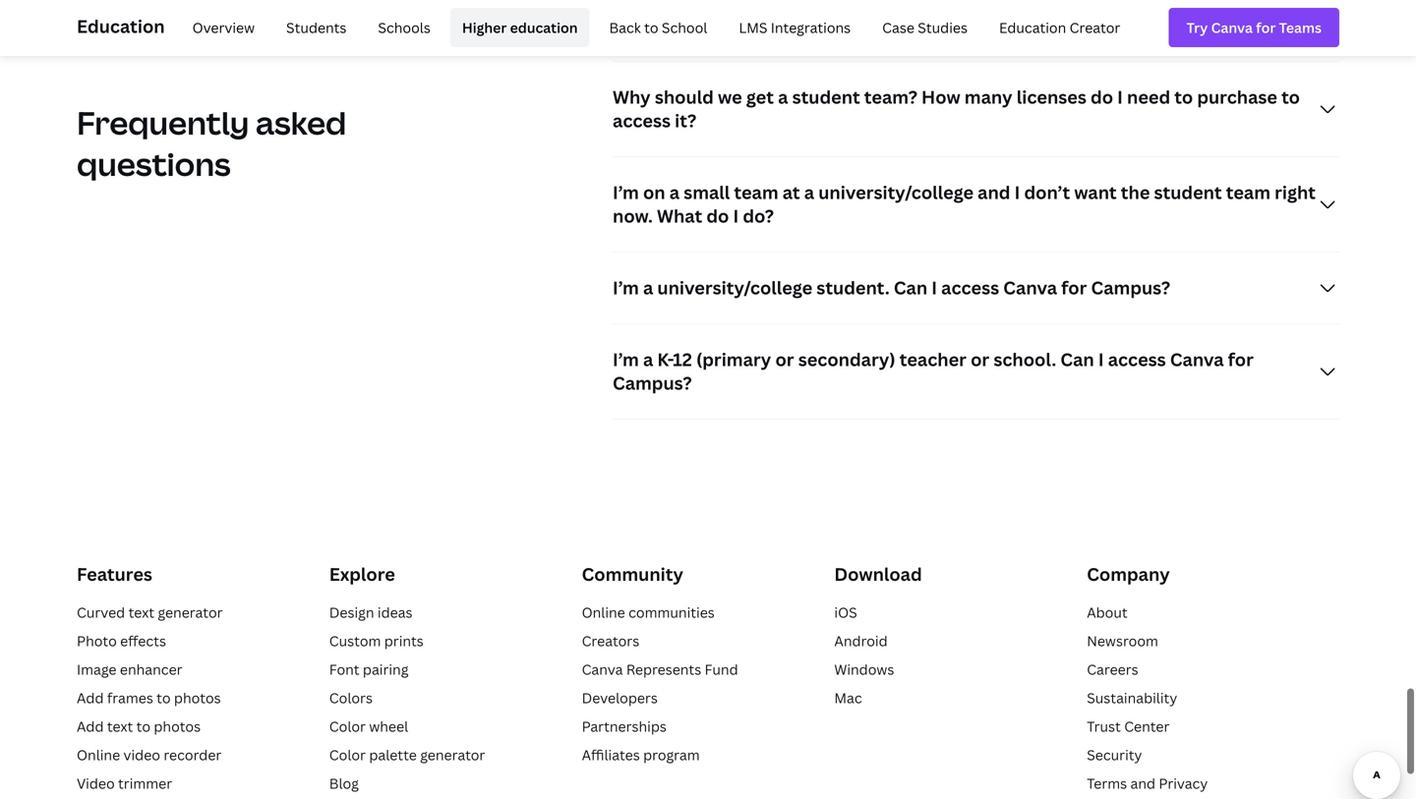 Task type: locate. For each thing, give the bounding box(es) containing it.
2 team from the left
[[1226, 180, 1271, 205]]

text down frames on the left of page
[[107, 717, 133, 736]]

1 vertical spatial online
[[77, 746, 120, 765]]

2 vertical spatial i'm
[[613, 348, 639, 372]]

i left need
[[1118, 85, 1123, 109]]

custom prints link
[[329, 632, 424, 651]]

student
[[792, 85, 860, 109], [1154, 180, 1222, 205]]

trimmer
[[118, 774, 172, 793]]

don't
[[1024, 180, 1070, 205]]

or right (primary
[[776, 348, 794, 372]]

and right terms
[[1131, 774, 1156, 793]]

0 vertical spatial access
[[613, 109, 671, 133]]

0 vertical spatial university/college
[[819, 180, 974, 205]]

photos up recorder
[[154, 717, 201, 736]]

student left team? at the right top of page
[[792, 85, 860, 109]]

download
[[835, 563, 922, 587]]

photos down enhancer
[[174, 689, 221, 708]]

the
[[1121, 180, 1150, 205]]

1 vertical spatial canva
[[1170, 348, 1224, 372]]

0 vertical spatial and
[[978, 180, 1011, 205]]

i right the school.
[[1099, 348, 1104, 372]]

team left right
[[1226, 180, 1271, 205]]

student inside why should we get a student team? how many licenses do i need to purchase to access it?
[[792, 85, 860, 109]]

menu bar
[[173, 8, 1132, 47]]

android link
[[835, 632, 888, 651]]

1 vertical spatial for
[[1228, 348, 1254, 372]]

text up effects
[[128, 603, 154, 622]]

many
[[965, 85, 1013, 109]]

wheel
[[369, 717, 408, 736]]

2 add from the top
[[77, 717, 104, 736]]

small
[[684, 180, 730, 205]]

team
[[734, 180, 779, 205], [1226, 180, 1271, 205]]

1 horizontal spatial campus?
[[1091, 276, 1171, 300]]

mac link
[[835, 689, 862, 708]]

0 vertical spatial canva
[[1004, 276, 1057, 300]]

access
[[613, 109, 671, 133], [941, 276, 1000, 300], [1108, 348, 1166, 372]]

why
[[613, 85, 651, 109]]

i'm inside i'm on a small team at a university/college and i don't want the student team right now. what do i do?
[[613, 180, 639, 205]]

i'm left 'on'
[[613, 180, 639, 205]]

team left at
[[734, 180, 779, 205]]

palette
[[369, 746, 417, 765]]

trust center link
[[1087, 717, 1170, 736]]

0 horizontal spatial or
[[776, 348, 794, 372]]

colors link
[[329, 689, 373, 708]]

1 vertical spatial color
[[329, 746, 366, 765]]

1 vertical spatial i'm
[[613, 276, 639, 300]]

color up "blog"
[[329, 746, 366, 765]]

0 vertical spatial campus?
[[1091, 276, 1171, 300]]

0 vertical spatial online
[[582, 603, 625, 622]]

it?
[[675, 109, 697, 133]]

a down "now."
[[643, 276, 653, 300]]

0 horizontal spatial generator
[[158, 603, 223, 622]]

university/college inside i'm on a small team at a university/college and i don't want the student team right now. what do i do?
[[819, 180, 974, 205]]

font
[[329, 660, 360, 679]]

online up video
[[77, 746, 120, 765]]

can
[[894, 276, 928, 300], [1061, 348, 1094, 372]]

0 horizontal spatial for
[[1062, 276, 1087, 300]]

1 horizontal spatial online
[[582, 603, 625, 622]]

education
[[77, 14, 165, 38], [999, 18, 1067, 37]]

campus?
[[1091, 276, 1171, 300], [613, 371, 692, 395]]

0 horizontal spatial can
[[894, 276, 928, 300]]

a right at
[[804, 180, 815, 205]]

1 vertical spatial campus?
[[613, 371, 692, 395]]

canva inside i'm a k-12 (primary or secondary) teacher or school. can i access canva for campus?
[[1170, 348, 1224, 372]]

0 vertical spatial can
[[894, 276, 928, 300]]

campus? left (primary
[[613, 371, 692, 395]]

1 horizontal spatial can
[[1061, 348, 1094, 372]]

i left don't
[[1015, 180, 1020, 205]]

ios link
[[835, 603, 857, 622]]

1 horizontal spatial or
[[971, 348, 990, 372]]

0 horizontal spatial and
[[978, 180, 1011, 205]]

add
[[77, 689, 104, 708], [77, 717, 104, 736]]

canva
[[1004, 276, 1057, 300], [1170, 348, 1224, 372], [582, 660, 623, 679]]

2 vertical spatial canva
[[582, 660, 623, 679]]

1 horizontal spatial do
[[1091, 85, 1113, 109]]

custom
[[329, 632, 381, 651]]

curved
[[77, 603, 125, 622]]

0 horizontal spatial do
[[707, 204, 729, 228]]

frequently asked questions
[[77, 101, 346, 185]]

video
[[123, 746, 160, 765]]

0 vertical spatial i'm
[[613, 180, 639, 205]]

can right student.
[[894, 276, 928, 300]]

i'm down "now."
[[613, 276, 639, 300]]

back
[[609, 18, 641, 37]]

online inside 'curved text generator photo effects image enhancer add frames to photos add text to photos online video recorder video trimmer'
[[77, 746, 120, 765]]

0 horizontal spatial access
[[613, 109, 671, 133]]

2 horizontal spatial canva
[[1170, 348, 1224, 372]]

at
[[783, 180, 800, 205]]

1 horizontal spatial for
[[1228, 348, 1254, 372]]

0 horizontal spatial team
[[734, 180, 779, 205]]

and inside about newsroom careers sustainability trust center security terms and privacy
[[1131, 774, 1156, 793]]

schools link
[[366, 8, 442, 47]]

1 horizontal spatial and
[[1131, 774, 1156, 793]]

1 horizontal spatial student
[[1154, 180, 1222, 205]]

prints
[[384, 632, 424, 651]]

do left need
[[1091, 85, 1113, 109]]

questions
[[77, 143, 231, 185]]

2 or from the left
[[971, 348, 990, 372]]

i'm left 'k-'
[[613, 348, 639, 372]]

student right the
[[1154, 180, 1222, 205]]

a left 'k-'
[[643, 348, 653, 372]]

sustainability
[[1087, 689, 1178, 708]]

to down enhancer
[[157, 689, 171, 708]]

0 vertical spatial generator
[[158, 603, 223, 622]]

lms
[[739, 18, 768, 37]]

lms integrations link
[[727, 8, 863, 47]]

student.
[[817, 276, 890, 300]]

color wheel link
[[329, 717, 408, 736]]

and left don't
[[978, 180, 1011, 205]]

do right what
[[707, 204, 729, 228]]

online
[[582, 603, 625, 622], [77, 746, 120, 765]]

generator right the palette
[[420, 746, 485, 765]]

school.
[[994, 348, 1057, 372]]

1 horizontal spatial team
[[1226, 180, 1271, 205]]

1 horizontal spatial canva
[[1004, 276, 1057, 300]]

0 horizontal spatial university/college
[[657, 276, 813, 300]]

curved text generator photo effects image enhancer add frames to photos add text to photos online video recorder video trimmer
[[77, 603, 223, 793]]

menu bar inside education element
[[173, 8, 1132, 47]]

to right back
[[644, 18, 659, 37]]

teacher
[[900, 348, 967, 372]]

university/college up (primary
[[657, 276, 813, 300]]

a right get
[[778, 85, 788, 109]]

education for education creator
[[999, 18, 1067, 37]]

0 vertical spatial do
[[1091, 85, 1113, 109]]

1 vertical spatial add
[[77, 717, 104, 736]]

i'm a k-12 (primary or secondary) teacher or school. can i access canva for campus? button
[[613, 325, 1340, 419]]

1 horizontal spatial access
[[941, 276, 1000, 300]]

or left the school.
[[971, 348, 990, 372]]

lms integrations
[[739, 18, 851, 37]]

colors
[[329, 689, 373, 708]]

university/college up the i'm a university/college student. can i access canva for campus?
[[819, 180, 974, 205]]

video trimmer link
[[77, 774, 172, 793]]

campus? down the
[[1091, 276, 1171, 300]]

overview
[[192, 18, 255, 37]]

menu bar containing overview
[[173, 8, 1132, 47]]

add down image
[[77, 689, 104, 708]]

enhancer
[[120, 660, 183, 679]]

0 vertical spatial add
[[77, 689, 104, 708]]

about link
[[1087, 603, 1128, 622]]

1 vertical spatial do
[[707, 204, 729, 228]]

education creator link
[[988, 8, 1132, 47]]

university/college
[[819, 180, 974, 205], [657, 276, 813, 300]]

(primary
[[696, 348, 771, 372]]

0 horizontal spatial student
[[792, 85, 860, 109]]

i'm inside i'm a k-12 (primary or secondary) teacher or school. can i access canva for campus?
[[613, 348, 639, 372]]

0 horizontal spatial campus?
[[613, 371, 692, 395]]

ios android windows mac
[[835, 603, 894, 708]]

1 or from the left
[[776, 348, 794, 372]]

terms
[[1087, 774, 1127, 793]]

2 horizontal spatial access
[[1108, 348, 1166, 372]]

to
[[644, 18, 659, 37], [1175, 85, 1193, 109], [1282, 85, 1300, 109], [157, 689, 171, 708], [136, 717, 151, 736]]

i left do? on the top right
[[733, 204, 739, 228]]

1 vertical spatial can
[[1061, 348, 1094, 372]]

generator up effects
[[158, 603, 223, 622]]

1 i'm from the top
[[613, 180, 639, 205]]

1 vertical spatial generator
[[420, 746, 485, 765]]

3 i'm from the top
[[613, 348, 639, 372]]

0 vertical spatial color
[[329, 717, 366, 736]]

and inside i'm on a small team at a university/college and i don't want the student team right now. what do i do?
[[978, 180, 1011, 205]]

i'm
[[613, 180, 639, 205], [613, 276, 639, 300], [613, 348, 639, 372]]

2 i'm from the top
[[613, 276, 639, 300]]

careers link
[[1087, 660, 1139, 679]]

0 horizontal spatial online
[[77, 746, 120, 765]]

online up the creators link
[[582, 603, 625, 622]]

to inside back to school link
[[644, 18, 659, 37]]

secondary)
[[798, 348, 896, 372]]

2 color from the top
[[329, 746, 366, 765]]

fund
[[705, 660, 738, 679]]

to right 'purchase'
[[1282, 85, 1300, 109]]

generator inside 'curved text generator photo effects image enhancer add frames to photos add text to photos online video recorder video trimmer'
[[158, 603, 223, 622]]

canva represents fund link
[[582, 660, 738, 679]]

affiliates
[[582, 746, 640, 765]]

i'm for i'm a k-12 (primary or secondary) teacher or school. can i access canva for campus?
[[613, 348, 639, 372]]

right
[[1275, 180, 1316, 205]]

color down colors at left
[[329, 717, 366, 736]]

and for university/college
[[978, 180, 1011, 205]]

purchase
[[1197, 85, 1278, 109]]

integrations
[[771, 18, 851, 37]]

can right the school.
[[1061, 348, 1094, 372]]

get
[[746, 85, 774, 109]]

do
[[1091, 85, 1113, 109], [707, 204, 729, 228]]

add up video
[[77, 717, 104, 736]]

0 vertical spatial student
[[792, 85, 860, 109]]

1 team from the left
[[734, 180, 779, 205]]

color
[[329, 717, 366, 736], [329, 746, 366, 765]]

campus? inside i'm a k-12 (primary or secondary) teacher or school. can i access canva for campus?
[[613, 371, 692, 395]]

1 vertical spatial and
[[1131, 774, 1156, 793]]

to up video
[[136, 717, 151, 736]]

for
[[1062, 276, 1087, 300], [1228, 348, 1254, 372]]

1 vertical spatial student
[[1154, 180, 1222, 205]]

to right need
[[1175, 85, 1193, 109]]

0 vertical spatial text
[[128, 603, 154, 622]]

1 horizontal spatial education
[[999, 18, 1067, 37]]

1 horizontal spatial university/college
[[819, 180, 974, 205]]

0 horizontal spatial education
[[77, 14, 165, 38]]

2 vertical spatial access
[[1108, 348, 1166, 372]]

center
[[1124, 717, 1170, 736]]

student inside i'm on a small team at a university/college and i don't want the student team right now. what do i do?
[[1154, 180, 1222, 205]]

0 horizontal spatial canva
[[582, 660, 623, 679]]

1 horizontal spatial generator
[[420, 746, 485, 765]]



Task type: describe. For each thing, give the bounding box(es) containing it.
access inside why should we get a student team? how many licenses do i need to purchase to access it?
[[613, 109, 671, 133]]

online inside online communities creators canva represents fund developers partnerships affiliates program
[[582, 603, 625, 622]]

image enhancer link
[[77, 660, 183, 679]]

k-
[[657, 348, 673, 372]]

design
[[329, 603, 374, 622]]

pairing
[[363, 660, 409, 679]]

higher
[[462, 18, 507, 37]]

i'm a k-12 (primary or secondary) teacher or school. can i access canva for campus?
[[613, 348, 1254, 395]]

access inside i'm a k-12 (primary or secondary) teacher or school. can i access canva for campus?
[[1108, 348, 1166, 372]]

blog
[[329, 774, 359, 793]]

team?
[[864, 85, 918, 109]]

community
[[582, 563, 684, 587]]

1 vertical spatial university/college
[[657, 276, 813, 300]]

features
[[77, 563, 152, 587]]

curved text generator link
[[77, 603, 223, 622]]

need
[[1127, 85, 1171, 109]]

i'm for i'm a university/college student. can i access canva for campus?
[[613, 276, 639, 300]]

0 vertical spatial for
[[1062, 276, 1087, 300]]

i'm a university/college student. can i access canva for campus? button
[[613, 253, 1340, 324]]

ideas
[[378, 603, 413, 622]]

company
[[1087, 563, 1170, 587]]

recorder
[[164, 746, 222, 765]]

12
[[673, 348, 692, 372]]

canva inside online communities creators canva represents fund developers partnerships affiliates program
[[582, 660, 623, 679]]

1 color from the top
[[329, 717, 366, 736]]

why should we get a student team? how many licenses do i need to purchase to access it? button
[[613, 62, 1340, 156]]

i'm on a small team at a university/college and i don't want the student team right now. what do i do? button
[[613, 157, 1340, 252]]

newsroom link
[[1087, 632, 1159, 651]]

school
[[662, 18, 708, 37]]

1 add from the top
[[77, 689, 104, 708]]

newsroom
[[1087, 632, 1159, 651]]

windows
[[835, 660, 894, 679]]

represents
[[626, 660, 701, 679]]

color palette generator link
[[329, 746, 485, 765]]

ios
[[835, 603, 857, 622]]

licenses
[[1017, 85, 1087, 109]]

0 vertical spatial photos
[[174, 689, 221, 708]]

a inside i'm a k-12 (primary or secondary) teacher or school. can i access canva for campus?
[[643, 348, 653, 372]]

program
[[643, 746, 700, 765]]

frames
[[107, 689, 153, 708]]

effects
[[120, 632, 166, 651]]

education for education
[[77, 14, 165, 38]]

trust
[[1087, 717, 1121, 736]]

about
[[1087, 603, 1128, 622]]

explore
[[329, 563, 395, 587]]

generator inside design ideas custom prints font pairing colors color wheel color palette generator blog
[[420, 746, 485, 765]]

do inside i'm on a small team at a university/college and i don't want the student team right now. what do i do?
[[707, 204, 729, 228]]

i'm for i'm on a small team at a university/college and i don't want the student team right now. what do i do?
[[613, 180, 639, 205]]

asked
[[256, 101, 346, 144]]

do inside why should we get a student team? how many licenses do i need to purchase to access it?
[[1091, 85, 1113, 109]]

android
[[835, 632, 888, 651]]

a inside why should we get a student team? how many licenses do i need to purchase to access it?
[[778, 85, 788, 109]]

now.
[[613, 204, 653, 228]]

mac
[[835, 689, 862, 708]]

add frames to photos link
[[77, 689, 221, 708]]

font pairing link
[[329, 660, 409, 679]]

design ideas custom prints font pairing colors color wheel color palette generator blog
[[329, 603, 485, 793]]

sustainability link
[[1087, 689, 1178, 708]]

windows link
[[835, 660, 894, 679]]

1 vertical spatial photos
[[154, 717, 201, 736]]

online communities creators canva represents fund developers partnerships affiliates program
[[582, 603, 738, 765]]

photo
[[77, 632, 117, 651]]

i up teacher
[[932, 276, 937, 300]]

overview link
[[181, 8, 267, 47]]

want
[[1074, 180, 1117, 205]]

we
[[718, 85, 742, 109]]

schools
[[378, 18, 431, 37]]

and for terms
[[1131, 774, 1156, 793]]

1 vertical spatial access
[[941, 276, 1000, 300]]

blog link
[[329, 774, 359, 793]]

developers link
[[582, 689, 658, 708]]

case studies
[[882, 18, 968, 37]]

partnerships
[[582, 717, 667, 736]]

terms and privacy link
[[1087, 774, 1208, 793]]

design ideas link
[[329, 603, 413, 622]]

frequently
[[77, 101, 249, 144]]

higher education
[[462, 18, 578, 37]]

i inside why should we get a student team? how many licenses do i need to purchase to access it?
[[1118, 85, 1123, 109]]

privacy
[[1159, 774, 1208, 793]]

1 vertical spatial text
[[107, 717, 133, 736]]

do?
[[743, 204, 774, 228]]

for inside i'm a k-12 (primary or secondary) teacher or school. can i access canva for campus?
[[1228, 348, 1254, 372]]

communities
[[629, 603, 715, 622]]

creators link
[[582, 632, 640, 651]]

i inside i'm a k-12 (primary or secondary) teacher or school. can i access canva for campus?
[[1099, 348, 1104, 372]]

what
[[657, 204, 702, 228]]

photo effects link
[[77, 632, 166, 651]]

students
[[286, 18, 347, 37]]

online communities link
[[582, 603, 715, 622]]

i'm a university/college student. can i access canva for campus?
[[613, 276, 1171, 300]]

education creator
[[999, 18, 1121, 37]]

case studies link
[[871, 8, 980, 47]]

can inside i'm a k-12 (primary or secondary) teacher or school. can i access canva for campus?
[[1061, 348, 1094, 372]]

creators
[[582, 632, 640, 651]]

back to school link
[[598, 8, 719, 47]]

affiliates program link
[[582, 746, 700, 765]]

security link
[[1087, 746, 1142, 765]]

higher education link
[[450, 8, 590, 47]]

education
[[510, 18, 578, 37]]

partnerships link
[[582, 717, 667, 736]]

a right 'on'
[[670, 180, 680, 205]]

education element
[[77, 0, 1340, 55]]

security
[[1087, 746, 1142, 765]]



Task type: vqa. For each thing, say whether or not it's contained in the screenshot.


